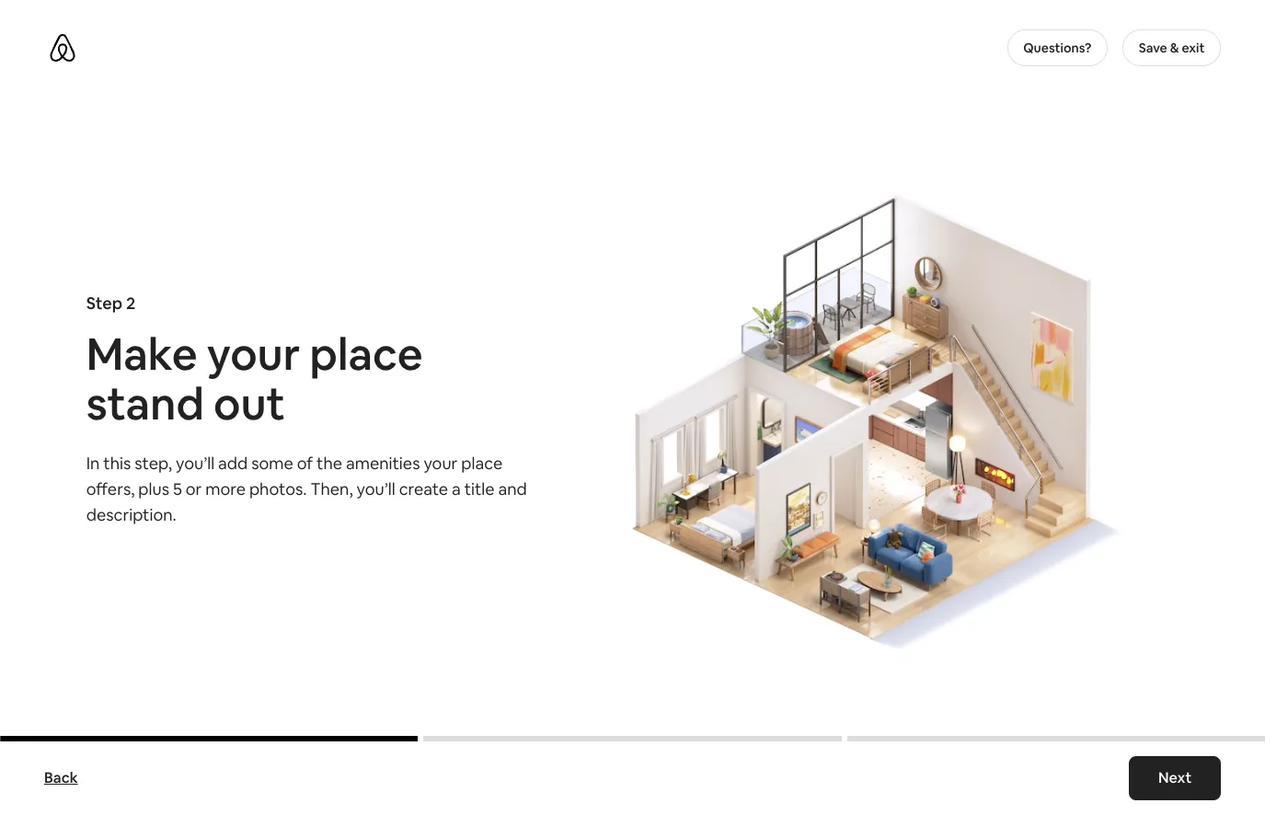 Task type: vqa. For each thing, say whether or not it's contained in the screenshot.
the topmost signals
no



Task type: locate. For each thing, give the bounding box(es) containing it.
plus
[[138, 479, 169, 500]]

next
[[1159, 769, 1192, 788]]

exit
[[1182, 40, 1205, 56]]

1 vertical spatial place
[[461, 453, 503, 474]]

place inside "in this step, you'll add some of the amenities your place offers, plus 5 or more photos. then, you'll create a title and description."
[[461, 453, 503, 474]]

place
[[310, 326, 423, 383], [461, 453, 503, 474]]

back button
[[35, 760, 87, 797]]

1 vertical spatial your
[[424, 453, 458, 474]]

2
[[126, 293, 135, 314]]

the
[[317, 453, 342, 474]]

place inside make your place stand out
[[310, 326, 423, 383]]

make
[[86, 326, 197, 383]]

1 horizontal spatial place
[[461, 453, 503, 474]]

in
[[86, 453, 100, 474]]

1 horizontal spatial your
[[424, 453, 458, 474]]

and
[[498, 479, 527, 500]]

you'll
[[176, 453, 215, 474], [357, 479, 396, 500]]

next button
[[1129, 757, 1221, 801]]

save
[[1139, 40, 1168, 56]]

in this step, you'll add some of the amenities your place offers, plus 5 or more photos. then, you'll create a title and description.
[[86, 453, 527, 526]]

title
[[465, 479, 495, 500]]

0 horizontal spatial your
[[207, 326, 300, 383]]

save & exit button
[[1123, 29, 1221, 66]]

0 vertical spatial place
[[310, 326, 423, 383]]

1 horizontal spatial you'll
[[357, 479, 396, 500]]

you'll up or
[[176, 453, 215, 474]]

stand out
[[86, 376, 285, 433]]

0 horizontal spatial place
[[310, 326, 423, 383]]

0 vertical spatial your
[[207, 326, 300, 383]]

your
[[207, 326, 300, 383], [424, 453, 458, 474]]

you'll down amenities
[[357, 479, 396, 500]]

add
[[218, 453, 248, 474]]

make your place stand out
[[86, 326, 423, 433]]

0 horizontal spatial you'll
[[176, 453, 215, 474]]

offers,
[[86, 479, 135, 500]]

amenities
[[346, 453, 420, 474]]

then,
[[311, 479, 353, 500]]

some
[[251, 453, 293, 474]]



Task type: describe. For each thing, give the bounding box(es) containing it.
questions? button
[[1008, 29, 1108, 66]]

this
[[103, 453, 131, 474]]

a
[[452, 479, 461, 500]]

create
[[399, 479, 448, 500]]

step,
[[135, 453, 172, 474]]

your inside "in this step, you'll add some of the amenities your place offers, plus 5 or more photos. then, you'll create a title and description."
[[424, 453, 458, 474]]

0 vertical spatial you'll
[[176, 453, 215, 474]]

or
[[186, 479, 202, 500]]

step 2
[[86, 293, 135, 314]]

more
[[205, 479, 246, 500]]

your inside make your place stand out
[[207, 326, 300, 383]]

5
[[173, 479, 182, 500]]

questions?
[[1024, 40, 1092, 56]]

description.
[[86, 504, 176, 526]]

1 vertical spatial you'll
[[357, 479, 396, 500]]

of
[[297, 453, 313, 474]]

back
[[44, 769, 78, 788]]

photos.
[[249, 479, 307, 500]]

step
[[86, 293, 123, 314]]

save & exit
[[1139, 40, 1205, 56]]

&
[[1171, 40, 1180, 56]]



